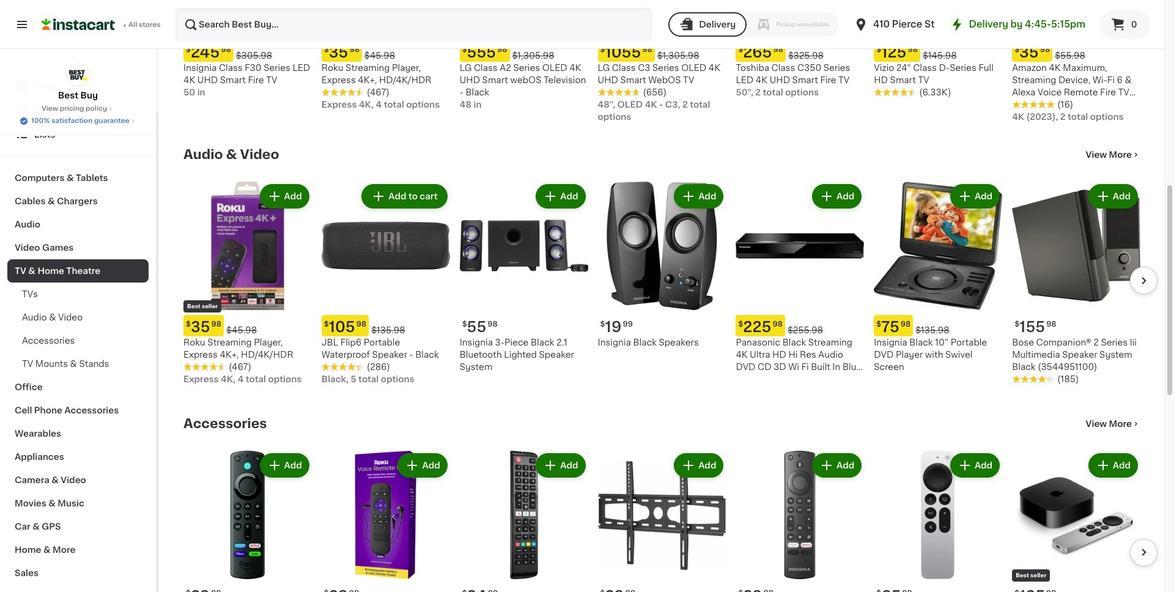 Task type: describe. For each thing, give the bounding box(es) containing it.
lighted
[[504, 350, 537, 359]]

view more for accessories
[[1086, 419, 1132, 428]]

10"
[[935, 338, 949, 347]]

audio inside panasonic black streaming 4k ultra hd hi res audio dvd cd 3d wi fi built in blu ray player
[[819, 350, 844, 359]]

lg for lg class c3 series oled 4k uhd smart webos tv
[[598, 63, 610, 72]]

music
[[58, 499, 84, 508]]

best seller inside button
[[1016, 572, 1047, 578]]

0 horizontal spatial 35
[[191, 320, 210, 334]]

again
[[62, 106, 86, 114]]

chargers
[[57, 197, 98, 206]]

155
[[1020, 320, 1046, 334]]

4k inside lg class c3 series oled 4k uhd smart webos tv
[[709, 63, 721, 72]]

1 horizontal spatial player,
[[392, 63, 421, 72]]

1 vertical spatial audio & video link
[[7, 306, 149, 329]]

computers & tablets link
[[7, 166, 149, 190]]

speakers
[[659, 338, 699, 347]]

$1,305.98 for 1055
[[657, 51, 700, 60]]

$1,305.98 for 555
[[512, 51, 555, 60]]

player inside insignia black 10" portable dvd player with swivel screen
[[896, 350, 923, 359]]

bluetooth
[[460, 350, 502, 359]]

$ inside $ 245 98
[[186, 46, 191, 53]]

$ inside $ 1055 98
[[600, 46, 605, 53]]

satisfaction
[[51, 117, 93, 124]]

f30
[[245, 63, 262, 72]]

tv inside the 'insignia class f30 series led 4k uhd smart fire tv 50 in'
[[266, 76, 277, 84]]

$ 225 98
[[739, 320, 783, 334]]

0 horizontal spatial hd/4k/hdr
[[241, 350, 293, 359]]

cart
[[420, 192, 438, 200]]

player inside panasonic black streaming 4k ultra hd hi res audio dvd cd 3d wi fi built in blu ray player
[[755, 375, 782, 383]]

wi
[[789, 362, 800, 371]]

hd inside vizio 24" class d-series full hd smart tv
[[874, 76, 888, 84]]

19
[[605, 320, 622, 334]]

panasonic black streaming 4k ultra hd hi res audio dvd cd 3d wi fi built in blu ray player
[[736, 338, 857, 383]]

portable inside jbl flip6 portable waterproof speaker - black
[[364, 338, 400, 347]]

0 vertical spatial view
[[42, 105, 58, 112]]

speaker inside the insignia 3-piece black 2.1 bluetooth lighted speaker system
[[539, 350, 574, 359]]

all
[[128, 21, 137, 28]]

pricing
[[60, 105, 84, 112]]

48
[[460, 100, 472, 109]]

1 horizontal spatial roku
[[322, 63, 344, 72]]

mounts
[[35, 360, 68, 368]]

98 for $35.98 original price: $55.98 element
[[1040, 46, 1050, 53]]

delivery for delivery by 4:45-5:15pm
[[969, 20, 1009, 29]]

video games link
[[7, 236, 149, 259]]

in inside the 'insignia class f30 series led 4k uhd smart fire tv 50 in'
[[197, 88, 205, 96]]

$ inside $ 155 98
[[1015, 320, 1020, 328]]

$ 1055 98
[[600, 45, 653, 59]]

black inside the bose companion® 2 series iii multimedia speaker system black (3544951100)
[[1012, 362, 1036, 371]]

add inside button
[[389, 192, 406, 200]]

2 vertical spatial more
[[53, 546, 75, 554]]

$55.98
[[1055, 51, 1086, 60]]

speaker inside jbl flip6 portable waterproof speaker - black
[[372, 350, 407, 359]]

& for bottommost audio & video link
[[49, 313, 56, 322]]

& for cables & chargers link
[[48, 197, 55, 206]]

98 for $1,055.98 original price: $1,305.98 element
[[642, 46, 653, 53]]

$ 555 98
[[462, 45, 507, 59]]

0 horizontal spatial accessories link
[[7, 329, 149, 352]]

d-
[[939, 63, 950, 72]]

system inside the insignia 3-piece black 2.1 bluetooth lighted speaker system
[[460, 362, 493, 371]]

office link
[[7, 376, 149, 399]]

$ 55 98
[[462, 320, 498, 334]]

series for bose companion® 2 series iii multimedia speaker system black (3544951100)
[[1101, 338, 1128, 347]]

4k inside amazon 4k maximum, streaming device, wi-fi 6 & alexa voice remote fire tv stick
[[1049, 63, 1061, 72]]

fi inside panasonic black streaming 4k ultra hd hi res audio dvd cd 3d wi fi built in blu ray player
[[802, 362, 809, 371]]

total inside toshiba class c350 series led 4k uhd smart fire tv 50", 2 total options
[[763, 88, 783, 96]]

2 inside toshiba class c350 series led 4k uhd smart fire tv 50", 2 total options
[[756, 88, 761, 96]]

item carousel region for accessories
[[184, 446, 1158, 592]]

bose companion® 2 series iii multimedia speaker system black (3544951100)
[[1012, 338, 1137, 371]]

$135.98 for 75
[[916, 326, 950, 334]]

black,
[[322, 375, 349, 383]]

swivel
[[946, 350, 973, 359]]

oled inside 48", oled 4k - c3, 2 total options
[[618, 100, 643, 109]]

0 vertical spatial audio & video
[[184, 148, 279, 161]]

buy inside 'link'
[[80, 91, 98, 100]]

- inside "lg class a2 series oled 4k uhd smart webos television - black 48 in"
[[460, 88, 464, 96]]

0 button
[[1101, 10, 1151, 39]]

class inside vizio 24" class d-series full hd smart tv
[[913, 63, 937, 72]]

best seller for 245
[[187, 29, 218, 34]]

$45.98 for left $35.98 original price: $45.98 element
[[226, 326, 257, 334]]

$ 105 98
[[324, 320, 367, 334]]

0 vertical spatial audio & video link
[[184, 147, 279, 162]]

best buy
[[58, 91, 98, 100]]

phone
[[34, 406, 62, 415]]

seller inside button
[[1031, 572, 1047, 578]]

shop
[[34, 81, 57, 90]]

more for audio & video
[[1109, 150, 1132, 159]]

smart inside lg class c3 series oled 4k uhd smart webos tv
[[621, 76, 646, 84]]

125
[[882, 45, 907, 59]]

best inside button
[[1016, 572, 1030, 578]]

lists link
[[7, 122, 149, 147]]

webos
[[510, 76, 542, 84]]

1 vertical spatial roku
[[184, 338, 205, 347]]

98 inside $ 55 98
[[488, 320, 498, 328]]

view for audio & video
[[1086, 150, 1107, 159]]

1 horizontal spatial $ 35 98
[[324, 45, 360, 59]]

full
[[979, 63, 994, 72]]

camera & video
[[15, 476, 86, 484]]

0 horizontal spatial $35.98 original price: $45.98 element
[[184, 315, 312, 336]]

55
[[467, 320, 486, 334]]

lg for lg class a2 series oled 4k uhd smart webos television - black 48 in
[[460, 63, 472, 72]]

series for toshiba class c350 series led 4k uhd smart fire tv 50", 2 total options
[[824, 63, 851, 72]]

Search field
[[176, 9, 652, 40]]

best buy logo image
[[66, 64, 90, 87]]

0 vertical spatial home
[[38, 267, 64, 275]]

100%
[[31, 117, 50, 124]]

speaker inside the bose companion® 2 series iii multimedia speaker system black (3544951100)
[[1063, 350, 1098, 359]]

class for 245
[[219, 63, 243, 72]]

home & more
[[15, 546, 75, 554]]

265
[[743, 45, 772, 59]]

black inside insignia black 10" portable dvd player with swivel screen
[[910, 338, 933, 347]]

express 4k, 4 total options for left $35.98 original price: $45.98 element
[[184, 375, 302, 383]]

1 horizontal spatial 4k+,
[[358, 76, 377, 84]]

1 vertical spatial player,
[[254, 338, 283, 347]]

jbl
[[322, 338, 338, 347]]

express 4k, 4 total options for $35.98 original price: $45.98 element to the right
[[322, 100, 440, 109]]

98 for $245.98 original price: $305.98 element
[[221, 46, 231, 53]]

instacart logo image
[[42, 17, 115, 32]]

1 horizontal spatial $35.98 original price: $45.98 element
[[322, 40, 450, 62]]

$ inside $ 265 98
[[739, 46, 743, 53]]

audio & video inside audio & video link
[[22, 313, 83, 322]]

fire inside amazon 4k maximum, streaming device, wi-fi 6 & alexa voice remote fire tv stick
[[1101, 88, 1116, 96]]

1 vertical spatial accessories link
[[184, 416, 267, 431]]

product group containing 55
[[460, 182, 588, 373]]

sales
[[15, 569, 39, 577]]

tv & home theatre
[[15, 267, 101, 275]]

0 vertical spatial 4
[[376, 100, 382, 109]]

appliances link
[[7, 445, 149, 469]]

48",
[[598, 100, 615, 109]]

dvd inside insignia black 10" portable dvd player with swivel screen
[[874, 350, 894, 359]]

audio link
[[7, 213, 149, 236]]

office
[[15, 383, 43, 392]]

seller for 245
[[202, 29, 218, 34]]

flip6
[[341, 338, 362, 347]]

0 vertical spatial accessories
[[22, 336, 75, 345]]

tvs
[[22, 290, 38, 299]]

smart inside vizio 24" class d-series full hd smart tv
[[890, 76, 916, 84]]

(16)
[[1058, 100, 1074, 109]]

50
[[184, 88, 195, 96]]

black inside "lg class a2 series oled 4k uhd smart webos television - black 48 in"
[[466, 88, 489, 96]]

2 horizontal spatial 35
[[1020, 45, 1039, 59]]

product group containing 155
[[1012, 182, 1141, 385]]

product group containing 35
[[184, 182, 312, 385]]

225
[[743, 320, 772, 334]]

tv inside toshiba class c350 series led 4k uhd smart fire tv 50", 2 total options
[[839, 76, 850, 84]]

$555.98 original price: $1,305.98 element
[[460, 40, 588, 62]]

$ 35 98 inside $35.98 original price: $55.98 element
[[1015, 45, 1050, 59]]

fire for 265
[[821, 76, 837, 84]]

1 vertical spatial 4k+,
[[220, 350, 239, 359]]

hi
[[789, 350, 798, 359]]

best inside 'product' group
[[187, 303, 201, 309]]

delivery by 4:45-5:15pm
[[969, 20, 1086, 29]]

4k inside panasonic black streaming 4k ultra hd hi res audio dvd cd 3d wi fi built in blu ray player
[[736, 350, 748, 359]]

2 inside the bose companion® 2 series iii multimedia speaker system black (3544951100)
[[1094, 338, 1099, 347]]

cables & chargers
[[15, 197, 98, 206]]

cables & chargers link
[[7, 190, 149, 213]]

view more for audio & video
[[1086, 150, 1132, 159]]

& for "computers & tablets" link
[[67, 174, 74, 182]]

$ inside '$ 75 98'
[[877, 320, 882, 328]]

options inside toshiba class c350 series led 4k uhd smart fire tv 50", 2 total options
[[786, 88, 819, 96]]

with
[[925, 350, 944, 359]]

& for car & gps link
[[33, 522, 40, 531]]

98 for $225.98 original price: $255.98 element
[[773, 320, 783, 328]]

$ inside $ 555 98
[[462, 46, 467, 53]]

tv inside amazon 4k maximum, streaming device, wi-fi 6 & alexa voice remote fire tv stick
[[1119, 88, 1130, 96]]

0
[[1132, 20, 1138, 29]]

tv & home theatre link
[[7, 259, 149, 283]]

camera & video link
[[7, 469, 149, 492]]

gps
[[42, 522, 61, 531]]

0 vertical spatial (467)
[[367, 88, 390, 96]]

(185)
[[1058, 375, 1079, 383]]

0 horizontal spatial 4
[[238, 375, 244, 383]]

by
[[1011, 20, 1023, 29]]

$325.98
[[788, 51, 824, 60]]

alexa
[[1012, 88, 1036, 96]]

streaming inside amazon 4k maximum, streaming device, wi-fi 6 & alexa voice remote fire tv stick
[[1012, 76, 1057, 84]]

item carousel region for audio & video
[[166, 177, 1158, 397]]

1 vertical spatial home
[[15, 546, 41, 554]]

$105.98 original price: $135.98 element
[[322, 315, 450, 336]]

cell phone accessories
[[15, 406, 119, 415]]

class inside lg class c3 series oled 4k uhd smart webos tv
[[612, 63, 636, 72]]

100% satisfaction guarantee button
[[19, 114, 137, 126]]

bose
[[1012, 338, 1034, 347]]

best seller for 35
[[187, 303, 218, 309]]

3-
[[495, 338, 505, 347]]

amazon
[[1012, 63, 1047, 72]]

2 vertical spatial accessories
[[184, 417, 267, 430]]

movies
[[15, 499, 46, 508]]

245
[[191, 45, 220, 59]]

product group containing 225
[[736, 182, 865, 383]]

series for lg class c3 series oled 4k uhd smart webos tv
[[653, 63, 679, 72]]

view pricing policy
[[42, 105, 107, 112]]

uhd for 265
[[770, 76, 790, 84]]

class for 265
[[772, 63, 795, 72]]

service type group
[[669, 12, 839, 37]]

5:15pm
[[1052, 20, 1086, 29]]



Task type: vqa. For each thing, say whether or not it's contained in the screenshot.
$45.98 to the top
yes



Task type: locate. For each thing, give the bounding box(es) containing it.
series for insignia class f30 series led 4k uhd smart fire tv 50 in
[[264, 63, 290, 72]]

cd
[[758, 362, 772, 371]]

1 speaker from the left
[[372, 350, 407, 359]]

tv down $265.98 original price: $325.98 "element"
[[839, 76, 850, 84]]

1 vertical spatial audio & video
[[22, 313, 83, 322]]

add to cart
[[389, 192, 438, 200]]

0 vertical spatial view more
[[1086, 150, 1132, 159]]

100% satisfaction guarantee
[[31, 117, 130, 124]]

companion®
[[1037, 338, 1092, 347]]

1 horizontal spatial player
[[896, 350, 923, 359]]

appliances
[[15, 453, 64, 461]]

2 horizontal spatial oled
[[682, 63, 707, 72]]

4k up television
[[570, 63, 581, 72]]

$ 265 98
[[739, 45, 784, 59]]

1 horizontal spatial $45.98
[[365, 51, 395, 60]]

1 vertical spatial system
[[460, 362, 493, 371]]

3d
[[774, 362, 787, 371]]

oled down $1,055.98 original price: $1,305.98 element
[[682, 63, 707, 72]]

98 for $555.98 original price: $1,305.98 element
[[497, 46, 507, 53]]

1 vertical spatial 4
[[238, 375, 244, 383]]

view
[[42, 105, 58, 112], [1086, 150, 1107, 159], [1086, 419, 1107, 428]]

dvd inside panasonic black streaming 4k ultra hd hi res audio dvd cd 3d wi fi built in blu ray player
[[736, 362, 756, 371]]

insignia black 10" portable dvd player with swivel screen
[[874, 338, 987, 371]]

class for 555
[[474, 63, 498, 72]]

fi
[[1108, 76, 1115, 84], [802, 362, 809, 371]]

1 horizontal spatial 35
[[329, 45, 348, 59]]

uhd for 555
[[460, 76, 480, 84]]

led for 245
[[293, 63, 310, 72]]

tv down 6
[[1119, 88, 1130, 96]]

fi right wi
[[802, 362, 809, 371]]

1 vertical spatial $45.98
[[226, 326, 257, 334]]

insignia inside the 'insignia class f30 series led 4k uhd smart fire tv 50 in'
[[184, 63, 217, 72]]

$45.98 inside 'product' group
[[226, 326, 257, 334]]

insignia for insignia black speakers
[[598, 338, 631, 347]]

4k left toshiba
[[709, 63, 721, 72]]

1 class from the left
[[219, 63, 243, 72]]

2 view more from the top
[[1086, 419, 1132, 428]]

2 inside 48", oled 4k - c3, 2 total options
[[683, 100, 688, 109]]

0 horizontal spatial fire
[[248, 76, 264, 84]]

car & gps
[[15, 522, 61, 531]]

1 horizontal spatial fire
[[821, 76, 837, 84]]

add to cart button
[[363, 185, 446, 207]]

1 horizontal spatial roku streaming player, express 4k+, hd/4k/hdr
[[322, 63, 432, 84]]

c3
[[638, 63, 651, 72]]

0 vertical spatial 4k+,
[[358, 76, 377, 84]]

0 horizontal spatial speaker
[[372, 350, 407, 359]]

0 vertical spatial led
[[293, 63, 310, 72]]

tv up office
[[22, 360, 33, 368]]

wearables link
[[7, 422, 149, 445]]

1 vertical spatial fi
[[802, 362, 809, 371]]

98 inside "$ 105 98"
[[356, 320, 367, 328]]

- up 48
[[460, 88, 464, 96]]

stands
[[79, 360, 109, 368]]

4k inside toshiba class c350 series led 4k uhd smart fire tv 50", 2 total options
[[756, 76, 768, 84]]

2 speaker from the left
[[539, 350, 574, 359]]

4k down (656)
[[645, 100, 657, 109]]

dvd up the screen
[[874, 350, 894, 359]]

5 smart from the left
[[890, 76, 916, 84]]

0 vertical spatial $35.98 original price: $45.98 element
[[322, 40, 450, 62]]

item carousel region
[[184, 0, 1158, 128], [166, 177, 1158, 397], [184, 446, 1158, 592]]

98 inside $ 155 98
[[1047, 320, 1057, 328]]

2 lg from the left
[[598, 63, 610, 72]]

speaker up (3544951100)
[[1063, 350, 1098, 359]]

black up 'hi'
[[783, 338, 806, 347]]

tv
[[266, 76, 277, 84], [683, 76, 694, 84], [839, 76, 850, 84], [918, 76, 930, 84], [1119, 88, 1130, 96], [15, 267, 26, 275], [22, 360, 33, 368]]

amazon 4k maximum, streaming device, wi-fi 6 & alexa voice remote fire tv stick
[[1012, 63, 1132, 109]]

delivery inside delivery button
[[699, 20, 736, 29]]

0 horizontal spatial dvd
[[736, 362, 756, 371]]

item carousel region containing 245
[[184, 0, 1158, 128]]

4 class from the left
[[772, 63, 795, 72]]

0 horizontal spatial $45.98
[[226, 326, 257, 334]]

0 horizontal spatial $ 35 98
[[186, 320, 221, 334]]

insignia for insignia black 10" portable dvd player with swivel screen
[[874, 338, 908, 347]]

&
[[1125, 76, 1132, 84], [226, 148, 237, 161], [67, 174, 74, 182], [48, 197, 55, 206], [28, 267, 36, 275], [49, 313, 56, 322], [70, 360, 77, 368], [52, 476, 59, 484], [48, 499, 56, 508], [33, 522, 40, 531], [43, 546, 51, 554]]

1 horizontal spatial audio & video link
[[184, 147, 279, 162]]

oled inside lg class c3 series oled 4k uhd smart webos tv
[[682, 63, 707, 72]]

tv inside lg class c3 series oled 4k uhd smart webos tv
[[683, 76, 694, 84]]

it
[[54, 106, 60, 114]]

movies & music
[[15, 499, 84, 508]]

fire inside toshiba class c350 series led 4k uhd smart fire tv 50", 2 total options
[[821, 76, 837, 84]]

2 right 'companion®'
[[1094, 338, 1099, 347]]

- left c3,
[[659, 100, 663, 109]]

4k left "ultra"
[[736, 350, 748, 359]]

insignia down the 75
[[874, 338, 908, 347]]

48", oled 4k - c3, 2 total options
[[598, 100, 710, 121]]

$255.98
[[788, 326, 823, 334]]

item carousel region containing 35
[[166, 177, 1158, 397]]

1 vertical spatial hd
[[773, 350, 787, 359]]

oled inside "lg class a2 series oled 4k uhd smart webos television - black 48 in"
[[542, 63, 567, 72]]

view more link for accessories
[[1086, 418, 1141, 430]]

panasonic
[[736, 338, 781, 347]]

fire inside the 'insignia class f30 series led 4k uhd smart fire tv 50 in'
[[248, 76, 264, 84]]

in inside "lg class a2 series oled 4k uhd smart webos television - black 48 in"
[[474, 100, 482, 109]]

4k up 50
[[184, 76, 195, 84]]

in right 48
[[474, 100, 482, 109]]

black, 5 total options
[[322, 375, 415, 383]]

in
[[197, 88, 205, 96], [474, 100, 482, 109]]

delivery inside 'delivery by 4:45-5:15pm' 'link'
[[969, 20, 1009, 29]]

black left 2.1
[[531, 338, 554, 347]]

98 for $265.98 original price: $325.98 "element"
[[774, 46, 784, 53]]

delivery for delivery
[[699, 20, 736, 29]]

view more link for audio & video
[[1086, 148, 1141, 161]]

1 horizontal spatial dvd
[[874, 350, 894, 359]]

video games
[[15, 243, 74, 252]]

0 vertical spatial seller
[[202, 29, 218, 34]]

system inside the bose companion® 2 series iii multimedia speaker system black (3544951100)
[[1100, 350, 1133, 359]]

player down cd
[[755, 375, 782, 383]]

2 $135.98 from the left
[[916, 326, 950, 334]]

led for 265
[[736, 76, 754, 84]]

lg inside lg class c3 series oled 4k uhd smart webos tv
[[598, 63, 610, 72]]

series inside toshiba class c350 series led 4k uhd smart fire tv 50", 2 total options
[[824, 63, 851, 72]]

3 class from the left
[[612, 63, 636, 72]]

0 horizontal spatial -
[[410, 350, 413, 359]]

0 vertical spatial buy
[[80, 91, 98, 100]]

1 horizontal spatial oled
[[618, 100, 643, 109]]

4 smart from the left
[[793, 76, 818, 84]]

black up 48
[[466, 88, 489, 96]]

options left black,
[[268, 375, 302, 383]]

home up sales
[[15, 546, 41, 554]]

0 vertical spatial hd
[[874, 76, 888, 84]]

1 horizontal spatial (467)
[[367, 88, 390, 96]]

(3544951100)
[[1038, 362, 1098, 371]]

buy it again link
[[7, 98, 149, 122]]

class down $ 555 98
[[474, 63, 498, 72]]

0 horizontal spatial delivery
[[699, 20, 736, 29]]

0 vertical spatial view more link
[[1086, 148, 1141, 161]]

1 smart from the left
[[220, 76, 246, 84]]

series for lg class a2 series oled 4k uhd smart webos television - black 48 in
[[513, 63, 540, 72]]

tv up tvs on the left
[[15, 267, 26, 275]]

1 horizontal spatial hd
[[874, 76, 888, 84]]

in
[[833, 362, 841, 371]]

$ inside $ 55 98
[[462, 320, 467, 328]]

4k down the "$55.98"
[[1049, 63, 1061, 72]]

insignia
[[184, 63, 217, 72], [460, 338, 493, 347], [598, 338, 631, 347], [874, 338, 908, 347]]

& for camera & video link
[[52, 476, 59, 484]]

& for tv & home theatre link
[[28, 267, 36, 275]]

oled up television
[[542, 63, 567, 72]]

98 for $125.98 original price: $145.98 'element'
[[908, 46, 918, 53]]

uhd up 48",
[[598, 76, 618, 84]]

1 horizontal spatial audio & video
[[184, 148, 279, 161]]

uhd up 48
[[460, 76, 480, 84]]

$245.98 original price: $305.98 element
[[184, 40, 312, 62]]

1 horizontal spatial -
[[460, 88, 464, 96]]

2 smart from the left
[[482, 76, 508, 84]]

class
[[219, 63, 243, 72], [474, 63, 498, 72], [612, 63, 636, 72], [772, 63, 795, 72], [913, 63, 937, 72]]

insignia for insignia class f30 series led 4k uhd smart fire tv 50 in
[[184, 63, 217, 72]]

waterproof
[[322, 350, 370, 359]]

smart for 265
[[793, 76, 818, 84]]

$135.98 up jbl flip6 portable waterproof speaker - black
[[371, 326, 405, 334]]

best seller button
[[1012, 451, 1141, 592]]

oled for television
[[542, 63, 567, 72]]

seller
[[202, 29, 218, 34], [202, 303, 218, 309], [1031, 572, 1047, 578]]

1 view more link from the top
[[1086, 148, 1141, 161]]

0 vertical spatial express 4k, 4 total options
[[322, 100, 440, 109]]

$1,305.98 up webos
[[512, 51, 555, 60]]

0 horizontal spatial fi
[[802, 362, 809, 371]]

fire down c350
[[821, 76, 837, 84]]

oled for tv
[[682, 63, 707, 72]]

$
[[186, 46, 191, 53], [324, 46, 329, 53], [462, 46, 467, 53], [600, 46, 605, 53], [739, 46, 743, 53], [877, 46, 882, 53], [1015, 46, 1020, 53], [186, 320, 191, 328], [324, 320, 329, 328], [462, 320, 467, 328], [600, 320, 605, 328], [739, 320, 743, 328], [877, 320, 882, 328], [1015, 320, 1020, 328]]

smart for 245
[[220, 76, 246, 84]]

delivery button
[[669, 12, 747, 37]]

1 vertical spatial best seller
[[187, 303, 218, 309]]

1 vertical spatial player
[[755, 375, 782, 383]]

buy
[[80, 91, 98, 100], [34, 106, 52, 114]]

wearables
[[15, 429, 61, 438]]

$ inside the $ 19 99
[[600, 320, 605, 328]]

options left 48
[[406, 100, 440, 109]]

2 right 50",
[[756, 88, 761, 96]]

0 vertical spatial dvd
[[874, 350, 894, 359]]

$305.98
[[236, 51, 272, 60]]

black inside jbl flip6 portable waterproof speaker - black
[[416, 350, 439, 359]]

dvd up ray on the bottom
[[736, 362, 756, 371]]

4k down toshiba
[[756, 76, 768, 84]]

$1,055.98 original price: $1,305.98 element
[[598, 40, 726, 62]]

view for accessories
[[1086, 419, 1107, 428]]

vizio
[[874, 63, 895, 72]]

0 vertical spatial item carousel region
[[184, 0, 1158, 128]]

1 vertical spatial buy
[[34, 106, 52, 114]]

ray
[[736, 375, 753, 383]]

led right f30 at the left of the page
[[293, 63, 310, 72]]

product group containing 19
[[598, 182, 726, 348]]

multimedia
[[1012, 350, 1061, 359]]

tv down $305.98
[[266, 76, 277, 84]]

class inside the 'insignia class f30 series led 4k uhd smart fire tv 50 in'
[[219, 63, 243, 72]]

$135.98 up 10"
[[916, 326, 950, 334]]

series inside the bose companion® 2 series iii multimedia speaker system black (3544951100)
[[1101, 338, 1128, 347]]

0 vertical spatial more
[[1109, 150, 1132, 159]]

class down 1055
[[612, 63, 636, 72]]

smart for 555
[[482, 76, 508, 84]]

3 smart from the left
[[621, 76, 646, 84]]

98 inside $ 245 98
[[221, 46, 231, 53]]

- down $105.98 original price: $135.98 element
[[410, 350, 413, 359]]

total inside 48", oled 4k - c3, 2 total options
[[690, 100, 710, 109]]

2 horizontal spatial -
[[659, 100, 663, 109]]

speaker down 2.1
[[539, 350, 574, 359]]

tv inside vizio 24" class d-series full hd smart tv
[[918, 76, 930, 84]]

2 vertical spatial -
[[410, 350, 413, 359]]

0 vertical spatial $45.98
[[365, 51, 395, 60]]

None search field
[[175, 7, 653, 42]]

1 horizontal spatial 4
[[376, 100, 382, 109]]

98 for $105.98 original price: $135.98 element
[[356, 320, 367, 328]]

more for accessories
[[1109, 419, 1132, 428]]

wi-
[[1093, 76, 1108, 84]]

4k inside the 'insignia class f30 series led 4k uhd smart fire tv 50 in'
[[184, 76, 195, 84]]

computers & tablets
[[15, 174, 108, 182]]

- inside jbl flip6 portable waterproof speaker - black
[[410, 350, 413, 359]]

portable up swivel
[[951, 338, 987, 347]]

$265.98 original price: $325.98 element
[[736, 40, 865, 62]]

product group
[[184, 182, 312, 385], [322, 182, 450, 385], [460, 182, 588, 373], [598, 182, 726, 348], [736, 182, 865, 383], [874, 182, 1003, 373], [1012, 182, 1141, 385], [184, 451, 312, 592], [322, 451, 450, 592], [460, 451, 588, 592], [598, 451, 726, 592], [736, 451, 865, 592], [874, 451, 1003, 592], [1012, 451, 1141, 592]]

insignia down 19
[[598, 338, 631, 347]]

home
[[38, 267, 64, 275], [15, 546, 41, 554]]

insignia inside the insignia 3-piece black 2.1 bluetooth lighted speaker system
[[460, 338, 493, 347]]

smart down 24"
[[890, 76, 916, 84]]

2 uhd from the left
[[460, 76, 480, 84]]

2 view more link from the top
[[1086, 418, 1141, 430]]

st
[[925, 20, 935, 29]]

98 inside "$ 225 98"
[[773, 320, 783, 328]]

stick
[[1012, 100, 1034, 109]]

class inside toshiba class c350 series led 4k uhd smart fire tv 50", 2 total options
[[772, 63, 795, 72]]

uhd down $ 245 98
[[198, 76, 218, 84]]

6
[[1117, 76, 1123, 84]]

$225.98 original price: $255.98 element
[[736, 315, 865, 336]]

series inside the 'insignia class f30 series led 4k uhd smart fire tv 50 in'
[[264, 63, 290, 72]]

0 horizontal spatial 4k,
[[221, 375, 236, 383]]

5 class from the left
[[913, 63, 937, 72]]

fire down f30 at the left of the page
[[248, 76, 264, 84]]

2 down the (16)
[[1061, 112, 1066, 121]]

portable inside insignia black 10" portable dvd player with swivel screen
[[951, 338, 987, 347]]

black left speakers
[[633, 338, 657, 347]]

1 horizontal spatial delivery
[[969, 20, 1009, 29]]

streaming
[[346, 63, 390, 72], [1012, 76, 1057, 84], [208, 338, 252, 347], [809, 338, 853, 347]]

insignia down 245
[[184, 63, 217, 72]]

streaming inside panasonic black streaming 4k ultra hd hi res audio dvd cd 3d wi fi built in blu ray player
[[809, 338, 853, 347]]

1 vertical spatial accessories
[[64, 406, 119, 415]]

0 horizontal spatial system
[[460, 362, 493, 371]]

uhd for 245
[[198, 76, 218, 84]]

0 vertical spatial hd/4k/hdr
[[379, 76, 432, 84]]

lg inside "lg class a2 series oled 4k uhd smart webos television - black 48 in"
[[460, 63, 472, 72]]

in right 50
[[197, 88, 205, 96]]

options down 'remote'
[[1090, 112, 1124, 121]]

smart down c3
[[621, 76, 646, 84]]

1 horizontal spatial speaker
[[539, 350, 574, 359]]

player up the screen
[[896, 350, 923, 359]]

buy it again
[[34, 106, 86, 114]]

4k inside "lg class a2 series oled 4k uhd smart webos television - black 48 in"
[[570, 63, 581, 72]]

1 vertical spatial -
[[659, 100, 663, 109]]

0 horizontal spatial in
[[197, 88, 205, 96]]

4k down stick
[[1012, 112, 1025, 121]]

& for movies & music link
[[48, 499, 56, 508]]

cell
[[15, 406, 32, 415]]

1 vertical spatial dvd
[[736, 362, 756, 371]]

1 vertical spatial express 4k, 4 total options
[[184, 375, 302, 383]]

options down c350
[[786, 88, 819, 96]]

1 horizontal spatial in
[[474, 100, 482, 109]]

options inside 48", oled 4k - c3, 2 total options
[[598, 112, 632, 121]]

$145.98
[[923, 51, 957, 60]]

1 horizontal spatial $1,305.98
[[657, 51, 700, 60]]

(286)
[[367, 362, 390, 371]]

roku
[[322, 63, 344, 72], [184, 338, 205, 347]]

buy up 100%
[[34, 106, 52, 114]]

led inside the 'insignia class f30 series led 4k uhd smart fire tv 50 in'
[[293, 63, 310, 72]]

insignia black speakers
[[598, 338, 699, 347]]

1 horizontal spatial hd/4k/hdr
[[379, 76, 432, 84]]

& for home & more link
[[43, 546, 51, 554]]

player,
[[392, 63, 421, 72], [254, 338, 283, 347]]

options down (286)
[[381, 375, 415, 383]]

- inside 48", oled 4k - c3, 2 total options
[[659, 100, 663, 109]]

1 vertical spatial view
[[1086, 150, 1107, 159]]

0 horizontal spatial roku
[[184, 338, 205, 347]]

$35.98 original price: $45.98 element
[[322, 40, 450, 62], [184, 315, 312, 336]]

shop link
[[7, 73, 149, 98]]

class left f30 at the left of the page
[[219, 63, 243, 72]]

$ inside the $ 125 98
[[877, 46, 882, 53]]

$ inside "$ 105 98"
[[324, 320, 329, 328]]

class down $145.98
[[913, 63, 937, 72]]

1 horizontal spatial accessories link
[[184, 416, 267, 431]]

options
[[786, 88, 819, 96], [406, 100, 440, 109], [598, 112, 632, 121], [1090, 112, 1124, 121], [268, 375, 302, 383], [381, 375, 415, 383]]

$ 245 98
[[186, 45, 231, 59]]

0 horizontal spatial express 4k, 4 total options
[[184, 375, 302, 383]]

0 vertical spatial roku
[[322, 63, 344, 72]]

product group containing 75
[[874, 182, 1003, 373]]

$ inside "$ 225 98"
[[739, 320, 743, 328]]

uhd inside the 'insignia class f30 series led 4k uhd smart fire tv 50 in'
[[198, 76, 218, 84]]

hd up 3d
[[773, 350, 787, 359]]

item carousel region containing add
[[184, 446, 1158, 592]]

2 $1,305.98 from the left
[[657, 51, 700, 60]]

3 uhd from the left
[[598, 76, 618, 84]]

led inside toshiba class c350 series led 4k uhd smart fire tv 50", 2 total options
[[736, 76, 754, 84]]

series inside vizio 24" class d-series full hd smart tv
[[950, 63, 977, 72]]

1 lg from the left
[[460, 63, 472, 72]]

& inside amazon 4k maximum, streaming device, wi-fi 6 & alexa voice remote fire tv stick
[[1125, 76, 1132, 84]]

2 right c3,
[[683, 100, 688, 109]]

0 vertical spatial in
[[197, 88, 205, 96]]

1 vertical spatial led
[[736, 76, 754, 84]]

0 vertical spatial accessories link
[[7, 329, 149, 352]]

0 vertical spatial player
[[896, 350, 923, 359]]

led up 50",
[[736, 76, 754, 84]]

toshiba class c350 series led 4k uhd smart fire tv 50", 2 total options
[[736, 63, 851, 96]]

system down iii
[[1100, 350, 1133, 359]]

98 inside the $ 125 98
[[908, 46, 918, 53]]

2 class from the left
[[474, 63, 498, 72]]

series inside "lg class a2 series oled 4k uhd smart webos television - black 48 in"
[[513, 63, 540, 72]]

lg down 1055
[[598, 63, 610, 72]]

0 horizontal spatial oled
[[542, 63, 567, 72]]

50",
[[736, 88, 754, 96]]

2 vertical spatial view
[[1086, 419, 1107, 428]]

1 horizontal spatial led
[[736, 76, 754, 84]]

tv right webos
[[683, 76, 694, 84]]

uhd inside toshiba class c350 series led 4k uhd smart fire tv 50", 2 total options
[[770, 76, 790, 84]]

best inside 'link'
[[58, 91, 78, 100]]

options down 48",
[[598, 112, 632, 121]]

black inside panasonic black streaming 4k ultra hd hi res audio dvd cd 3d wi fi built in blu ray player
[[783, 338, 806, 347]]

1 horizontal spatial lg
[[598, 63, 610, 72]]

98 inside $ 265 98
[[774, 46, 784, 53]]

0 horizontal spatial $1,305.98
[[512, 51, 555, 60]]

smart down c350
[[793, 76, 818, 84]]

portable down $105.98 original price: $135.98 element
[[364, 338, 400, 347]]

car
[[15, 522, 30, 531]]

1 vertical spatial roku streaming player, express 4k+, hd/4k/hdr
[[184, 338, 293, 359]]

0 horizontal spatial player,
[[254, 338, 283, 347]]

buy up the policy
[[80, 91, 98, 100]]

0 vertical spatial -
[[460, 88, 464, 96]]

smart inside "lg class a2 series oled 4k uhd smart webos television - black 48 in"
[[482, 76, 508, 84]]

smart down f30 at the left of the page
[[220, 76, 246, 84]]

98 inside $ 555 98
[[497, 46, 507, 53]]

uhd down $ 265 98
[[770, 76, 790, 84]]

lg down the 555
[[460, 63, 472, 72]]

uhd inside "lg class a2 series oled 4k uhd smart webos television - black 48 in"
[[460, 76, 480, 84]]

black down $105.98 original price: $135.98 element
[[416, 350, 439, 359]]

black inside the insignia 3-piece black 2.1 bluetooth lighted speaker system
[[531, 338, 554, 347]]

delivery
[[969, 20, 1009, 29], [699, 20, 736, 29]]

$135.98 for 105
[[371, 326, 405, 334]]

1 portable from the left
[[364, 338, 400, 347]]

smart inside the 'insignia class f30 series led 4k uhd smart fire tv 50 in'
[[220, 76, 246, 84]]

1 uhd from the left
[[198, 76, 218, 84]]

0 horizontal spatial player
[[755, 375, 782, 383]]

$45.98 for $35.98 original price: $45.98 element to the right
[[365, 51, 395, 60]]

fi inside amazon 4k maximum, streaming device, wi-fi 6 & alexa voice remote fire tv stick
[[1108, 76, 1115, 84]]

device,
[[1059, 76, 1091, 84]]

system down bluetooth
[[460, 362, 493, 371]]

smart down a2
[[482, 76, 508, 84]]

oled right 48",
[[618, 100, 643, 109]]

3 speaker from the left
[[1063, 350, 1098, 359]]

sales link
[[7, 562, 149, 585]]

0 horizontal spatial (467)
[[229, 362, 251, 371]]

home down video games
[[38, 267, 64, 275]]

movies & music link
[[7, 492, 149, 515]]

410 pierce st
[[874, 20, 935, 29]]

$35.98 original price: $55.98 element
[[1012, 40, 1141, 62]]

class down $265.98 original price: $325.98 "element"
[[772, 63, 795, 72]]

uhd inside lg class c3 series oled 4k uhd smart webos tv
[[598, 76, 618, 84]]

hd/4k/hdr
[[379, 76, 432, 84], [241, 350, 293, 359]]

led
[[293, 63, 310, 72], [736, 76, 754, 84]]

seller for 35
[[202, 303, 218, 309]]

series inside lg class c3 series oled 4k uhd smart webos tv
[[653, 63, 679, 72]]

best
[[187, 29, 201, 34], [58, 91, 78, 100], [187, 303, 201, 309], [1016, 572, 1030, 578]]

1 horizontal spatial 4k,
[[359, 100, 374, 109]]

hd down vizio
[[874, 76, 888, 84]]

fi left 6
[[1108, 76, 1115, 84]]

0 horizontal spatial hd
[[773, 350, 787, 359]]

hd inside panasonic black streaming 4k ultra hd hi res audio dvd cd 3d wi fi built in blu ray player
[[773, 350, 787, 359]]

2 portable from the left
[[951, 338, 987, 347]]

black up with
[[910, 338, 933, 347]]

$1,305.98 up lg class c3 series oled 4k uhd smart webos tv
[[657, 51, 700, 60]]

1 horizontal spatial express 4k, 4 total options
[[322, 100, 440, 109]]

video
[[240, 148, 279, 161], [15, 243, 40, 252], [58, 313, 83, 322], [61, 476, 86, 484]]

tv up '(6.33k)'
[[918, 76, 930, 84]]

insignia for insignia 3-piece black 2.1 bluetooth lighted speaker system
[[460, 338, 493, 347]]

fire for 245
[[248, 76, 264, 84]]

black
[[466, 88, 489, 96], [531, 338, 554, 347], [633, 338, 657, 347], [783, 338, 806, 347], [910, 338, 933, 347], [416, 350, 439, 359], [1012, 362, 1036, 371]]

class inside "lg class a2 series oled 4k uhd smart webos television - black 48 in"
[[474, 63, 498, 72]]

$125.98 original price: $145.98 element
[[874, 40, 1003, 62]]

0 vertical spatial fi
[[1108, 76, 1115, 84]]

black down multimedia
[[1012, 362, 1036, 371]]

computers
[[15, 174, 65, 182]]

98 for $75.98 original price: $135.98 element
[[901, 320, 911, 328]]

theatre
[[66, 267, 101, 275]]

1 $135.98 from the left
[[371, 326, 405, 334]]

1 horizontal spatial system
[[1100, 350, 1133, 359]]

insignia inside insignia black 10" portable dvd player with swivel screen
[[874, 338, 908, 347]]

1 vertical spatial item carousel region
[[166, 177, 1158, 397]]

stores
[[139, 21, 161, 28]]

product group containing 105
[[322, 182, 450, 385]]

1 vertical spatial (467)
[[229, 362, 251, 371]]

1 vertical spatial $35.98 original price: $45.98 element
[[184, 315, 312, 336]]

1 $1,305.98 from the left
[[512, 51, 555, 60]]

1 horizontal spatial fi
[[1108, 76, 1115, 84]]

4k inside 48", oled 4k - c3, 2 total options
[[645, 100, 657, 109]]

1 view more from the top
[[1086, 150, 1132, 159]]

$75.98 original price: $135.98 element
[[874, 315, 1003, 336]]

0 horizontal spatial audio & video link
[[7, 306, 149, 329]]

insignia up bluetooth
[[460, 338, 493, 347]]

games
[[42, 243, 74, 252]]

speaker up (286)
[[372, 350, 407, 359]]

-
[[460, 88, 464, 96], [659, 100, 663, 109], [410, 350, 413, 359]]

fire down wi-
[[1101, 88, 1116, 96]]

4 uhd from the left
[[770, 76, 790, 84]]



